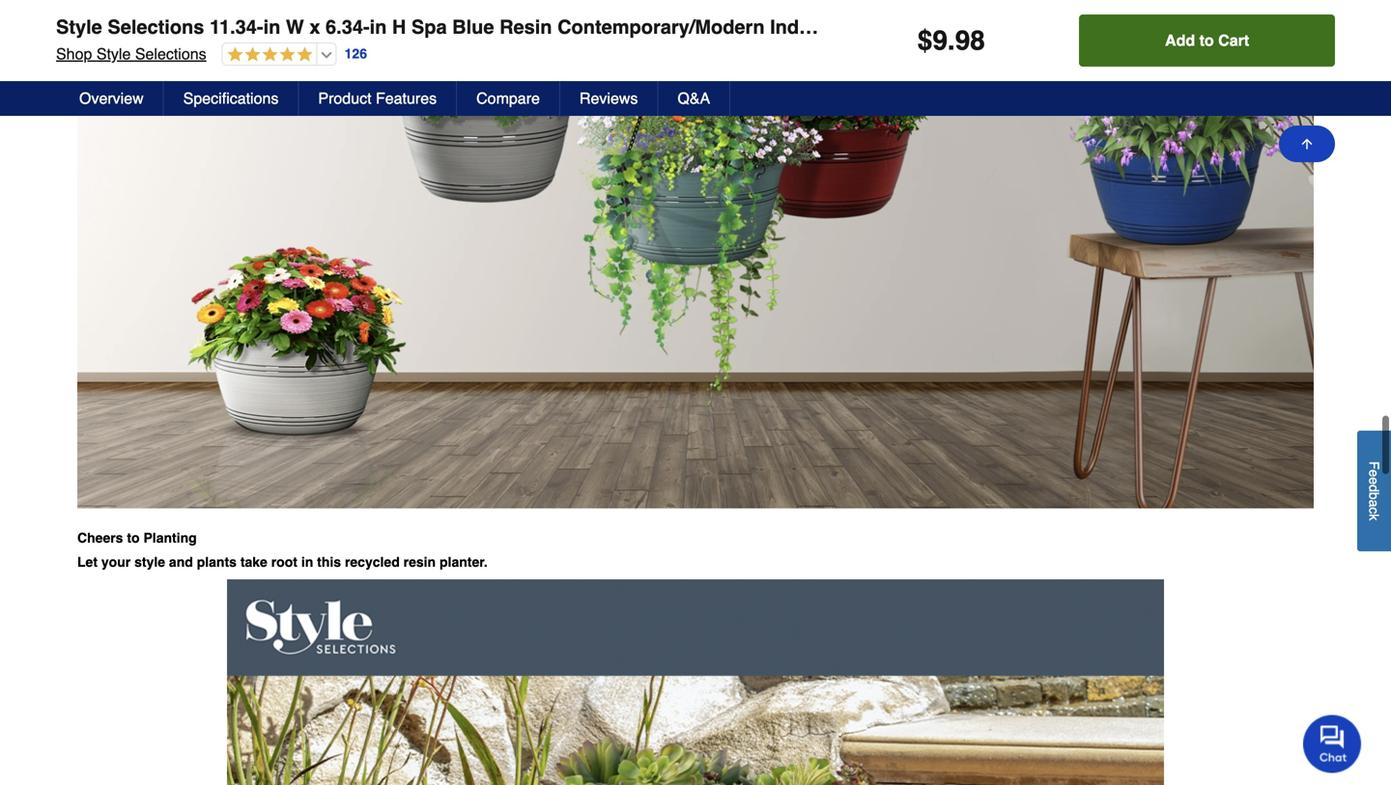 Task type: vqa. For each thing, say whether or not it's contained in the screenshot.
1st Verified Purchaser from the top of the page
no



Task type: locate. For each thing, give the bounding box(es) containing it.
f e e d b a c k
[[1366, 461, 1382, 521]]

resin
[[499, 16, 552, 38]]

0 horizontal spatial to
[[127, 530, 140, 546]]

specifications
[[183, 89, 279, 107]]

0 vertical spatial style
[[56, 16, 102, 38]]

1 vertical spatial style
[[96, 45, 131, 63]]

take
[[240, 555, 267, 570]]

style right shop
[[96, 45, 131, 63]]

style
[[56, 16, 102, 38], [96, 45, 131, 63]]

2 horizontal spatial in
[[370, 16, 387, 38]]

overview
[[79, 89, 144, 107]]

add to cart button
[[1079, 14, 1335, 67]]

shop
[[56, 45, 92, 63]]

in left this at the bottom of page
[[301, 555, 313, 570]]

in
[[263, 16, 280, 38], [370, 16, 387, 38], [301, 555, 313, 570]]

e up d
[[1366, 470, 1382, 477]]

hanging
[[917, 16, 994, 38]]

to for add
[[1199, 31, 1214, 49]]

chat invite button image
[[1303, 714, 1362, 773]]

to right add
[[1199, 31, 1214, 49]]

in left w
[[263, 16, 280, 38]]

to for cheers
[[127, 530, 140, 546]]

selections up overview 'button'
[[135, 45, 206, 63]]

shop style selections
[[56, 45, 206, 63]]

4.8 stars image
[[223, 46, 313, 64]]

e
[[1366, 470, 1382, 477], [1366, 477, 1382, 485]]

cheers
[[77, 530, 123, 546]]

0 vertical spatial selections
[[108, 16, 204, 38]]

arrow up image
[[1299, 136, 1315, 152]]

specifications button
[[164, 81, 299, 116]]

x
[[309, 16, 320, 38]]

cheers to planting let your style and plants take root in this recycled resin planter.
[[77, 530, 488, 570]]

1 horizontal spatial in
[[301, 555, 313, 570]]

6.34-
[[326, 16, 370, 38]]

b
[[1366, 492, 1382, 500]]

126
[[345, 46, 367, 62]]

selections
[[108, 16, 204, 38], [135, 45, 206, 63]]

your
[[101, 555, 131, 570]]

product features
[[318, 89, 437, 107]]

to inside button
[[1199, 31, 1214, 49]]

compare
[[476, 89, 540, 107]]

0 vertical spatial to
[[1199, 31, 1214, 49]]

to
[[1199, 31, 1214, 49], [127, 530, 140, 546]]

11.34-
[[210, 16, 263, 38]]

recycled
[[345, 555, 400, 570]]

style selections 11.34-in w x 6.34-in h spa blue resin contemporary/modern indoor/outdoor hanging planter
[[56, 16, 1065, 38]]

selections up the shop style selections
[[108, 16, 204, 38]]

h
[[392, 16, 406, 38]]

in inside cheers to planting let your style and plants take root in this recycled resin planter.
[[301, 555, 313, 570]]

f e e d b a c k button
[[1357, 431, 1391, 551]]

style up shop
[[56, 16, 102, 38]]

in left h
[[370, 16, 387, 38]]

to inside cheers to planting let your style and plants take root in this recycled resin planter.
[[127, 530, 140, 546]]

reviews button
[[560, 81, 658, 116]]

1 vertical spatial to
[[127, 530, 140, 546]]

add
[[1165, 31, 1195, 49]]

e up b
[[1366, 477, 1382, 485]]

1 horizontal spatial to
[[1199, 31, 1214, 49]]

to up 'style'
[[127, 530, 140, 546]]

style
[[134, 555, 165, 570]]



Task type: describe. For each thing, give the bounding box(es) containing it.
compare button
[[457, 81, 560, 116]]

this
[[317, 555, 341, 570]]

spa
[[411, 16, 447, 38]]

resin
[[403, 555, 436, 570]]

blue
[[452, 16, 494, 38]]

contemporary/modern
[[557, 16, 765, 38]]

0 horizontal spatial in
[[263, 16, 280, 38]]

98
[[955, 25, 985, 56]]

d
[[1366, 485, 1382, 492]]

planter
[[1000, 16, 1065, 38]]

f
[[1366, 461, 1382, 470]]

reviews
[[580, 89, 638, 107]]

cart
[[1218, 31, 1249, 49]]

.
[[948, 25, 955, 56]]

2 e from the top
[[1366, 477, 1382, 485]]

overview button
[[60, 81, 164, 116]]

product features button
[[299, 81, 457, 116]]

let
[[77, 555, 98, 570]]

planting
[[143, 530, 197, 546]]

1 vertical spatial selections
[[135, 45, 206, 63]]

c
[[1366, 507, 1382, 514]]

plants
[[197, 555, 237, 570]]

9
[[933, 25, 948, 56]]

q&a
[[678, 89, 710, 107]]

k
[[1366, 514, 1382, 521]]

q&a button
[[658, 81, 730, 116]]

root
[[271, 555, 297, 570]]

indoor/outdoor
[[770, 16, 912, 38]]

and
[[169, 555, 193, 570]]

$
[[917, 25, 933, 56]]

features
[[376, 89, 437, 107]]

1 e from the top
[[1366, 470, 1382, 477]]

w
[[286, 16, 304, 38]]

$ 9 . 98
[[917, 25, 985, 56]]

product
[[318, 89, 371, 107]]

add to cart
[[1165, 31, 1249, 49]]

planter.
[[440, 555, 488, 570]]

a
[[1366, 500, 1382, 507]]



